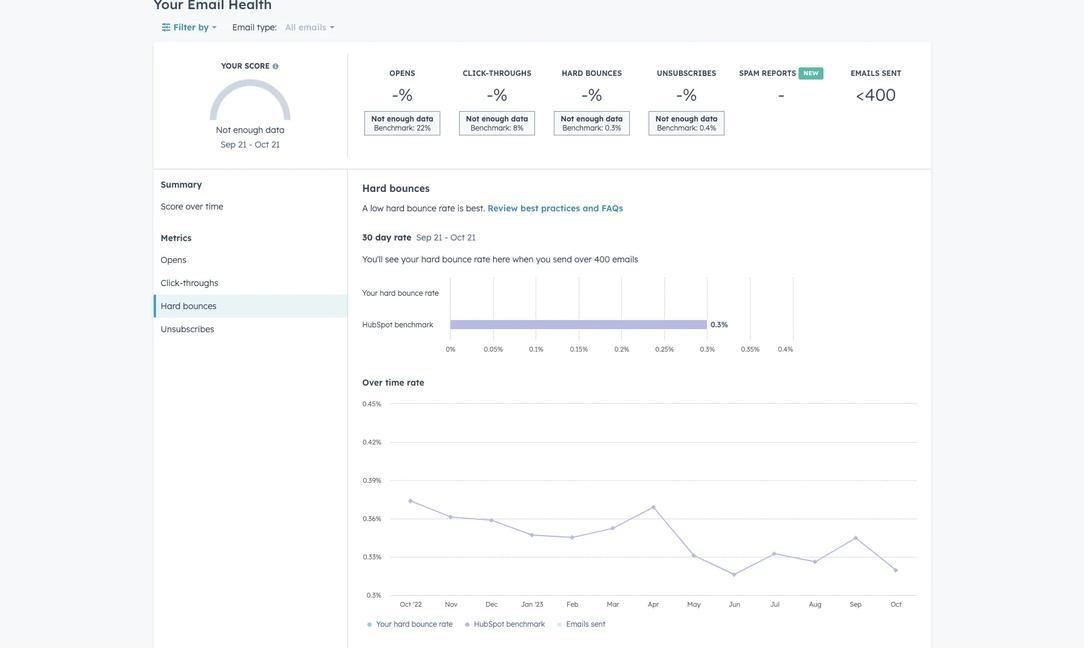 Task type: describe. For each thing, give the bounding box(es) containing it.
hard bounces button
[[153, 295, 347, 318]]

score over time button
[[153, 195, 347, 218]]

% inside unsubscribes -%
[[683, 84, 697, 105]]

8%
[[513, 123, 524, 132]]

review best practices and faqs button
[[488, 201, 623, 216]]

score
[[161, 201, 183, 212]]

email
[[232, 22, 255, 33]]

oct for 30 day rate sep 21 - oct 21
[[451, 232, 465, 243]]

not enough data sep 21 - oct 21
[[216, 124, 285, 150]]

you'll see your hard bounce rate here when you send over 400 emails
[[362, 254, 638, 265]]

0 vertical spatial benchmark
[[395, 320, 433, 329]]

hard inside button
[[161, 301, 181, 312]]

0 horizontal spatial 400
[[594, 254, 610, 265]]

opens for opens
[[161, 254, 186, 265]]

benchmark: for unsubscribes -%
[[657, 123, 698, 132]]

toggle series visibility region
[[367, 620, 605, 629]]

1 horizontal spatial hubspot benchmark
[[474, 620, 545, 629]]

benchmark: for hard bounces -%
[[562, 123, 603, 132]]

enough for opens -%
[[387, 114, 414, 123]]

type:
[[257, 22, 277, 33]]

not enough data benchmark: 0.3%
[[561, 114, 623, 132]]

opens -%
[[390, 69, 415, 105]]

0.3%
[[605, 123, 621, 132]]

new
[[804, 69, 819, 77]]

score
[[245, 62, 270, 71]]

% inside the click-throughs -%
[[493, 84, 508, 105]]

over time rate
[[362, 377, 424, 388]]

% inside opens -%
[[399, 84, 413, 105]]

22%
[[417, 123, 431, 132]]

opens for opens -%
[[390, 69, 415, 78]]

- inside the hard bounces -%
[[581, 84, 588, 105]]

not for click-throughs -%
[[466, 114, 479, 123]]

filter
[[173, 22, 196, 33]]

opens button
[[153, 248, 347, 271]]

data for click-throughs -%
[[511, 114, 528, 123]]

0.4%
[[700, 123, 716, 132]]

emails sent
[[566, 620, 605, 629]]

not inside not enough data sep 21 - oct 21
[[216, 124, 231, 135]]

- inside unsubscribes -%
[[676, 84, 683, 105]]

0 vertical spatial hubspot benchmark
[[362, 320, 433, 329]]

emails sent < 400
[[851, 69, 902, 105]]

score over time
[[161, 201, 223, 212]]

day
[[375, 232, 391, 243]]

400 inside emails sent < 400
[[865, 84, 896, 105]]

a
[[362, 203, 368, 214]]

0 vertical spatial your
[[221, 62, 242, 71]]

unsubscribes for unsubscribes -%
[[657, 69, 716, 78]]

your score
[[221, 62, 272, 71]]

- inside not enough data sep 21 - oct 21
[[249, 139, 252, 150]]

filter by
[[173, 22, 209, 33]]

not enough data benchmark: 0.4%
[[656, 114, 718, 132]]

a low hard bounce rate is best. review best practices and faqs
[[362, 203, 623, 214]]

metrics
[[161, 233, 192, 244]]

over
[[362, 377, 383, 388]]

bounces inside the hard bounces -%
[[585, 69, 622, 78]]

time inside button
[[205, 201, 223, 212]]

click-throughs -%
[[463, 69, 531, 105]]

1 vertical spatial bounces
[[389, 182, 430, 194]]

- inside opens -%
[[392, 84, 399, 105]]

not enough data benchmark: 22%
[[371, 114, 433, 132]]

enough inside not enough data sep 21 - oct 21
[[233, 124, 263, 135]]

click-throughs button
[[153, 271, 347, 295]]



Task type: locate. For each thing, give the bounding box(es) containing it.
click- inside click-throughs button
[[161, 278, 183, 288]]

1 horizontal spatial emails
[[612, 254, 638, 265]]

1 vertical spatial click-
[[161, 278, 183, 288]]

opens down metrics
[[161, 254, 186, 265]]

faqs
[[602, 203, 623, 214]]

enough inside not enough data benchmark: 0.4%
[[671, 114, 698, 123]]

enough inside "not enough data benchmark: 8%"
[[482, 114, 509, 123]]

1 interactive chart image from the top
[[356, 271, 799, 363]]

% up not enough data benchmark: 0.4%
[[683, 84, 697, 105]]

bounces up '30 day rate sep 21 - oct 21'
[[389, 182, 430, 194]]

over inside button
[[186, 201, 203, 212]]

throughs inside the click-throughs -%
[[489, 69, 531, 78]]

0 horizontal spatial sent
[[591, 620, 605, 629]]

30 day rate sep 21 - oct 21
[[362, 232, 476, 243]]

1 vertical spatial your hard bounce rate
[[376, 620, 453, 629]]

not for opens -%
[[371, 114, 385, 123]]

is
[[457, 203, 464, 214]]

time right score
[[205, 201, 223, 212]]

not inside not enough data benchmark: 0.4%
[[656, 114, 669, 123]]

0 vertical spatial hard
[[562, 69, 583, 78]]

-
[[392, 84, 399, 105], [487, 84, 493, 105], [581, 84, 588, 105], [676, 84, 683, 105], [778, 84, 785, 105], [249, 139, 252, 150], [445, 232, 448, 243]]

bounces up not enough data benchmark: 0.3%
[[585, 69, 622, 78]]

bounces inside button
[[183, 301, 217, 312]]

best
[[521, 203, 539, 214]]

click- for click-throughs
[[161, 278, 183, 288]]

1 vertical spatial 400
[[594, 254, 610, 265]]

%
[[399, 84, 413, 105], [493, 84, 508, 105], [588, 84, 602, 105], [683, 84, 697, 105]]

0 vertical spatial your hard bounce rate
[[362, 288, 439, 298]]

hubspot benchmark
[[362, 320, 433, 329], [474, 620, 545, 629]]

1 vertical spatial unsubscribes
[[161, 324, 214, 335]]

0 vertical spatial unsubscribes
[[657, 69, 716, 78]]

1 horizontal spatial hubspot
[[474, 620, 504, 629]]

1 vertical spatial interactive chart image
[[356, 398, 922, 641]]

0 horizontal spatial click-
[[161, 278, 183, 288]]

1 vertical spatial throughs
[[183, 278, 218, 288]]

enough for click-throughs -%
[[482, 114, 509, 123]]

enough inside 'not enough data benchmark: 22%'
[[387, 114, 414, 123]]

0 horizontal spatial sep
[[220, 139, 236, 150]]

bounces
[[585, 69, 622, 78], [389, 182, 430, 194], [183, 301, 217, 312]]

1 horizontal spatial 400
[[865, 84, 896, 105]]

not for hard bounces -%
[[561, 114, 574, 123]]

hard down click-throughs
[[161, 301, 181, 312]]

interactive chart image
[[356, 271, 799, 363], [356, 398, 922, 641]]

hard bounces inside button
[[161, 301, 217, 312]]

enough inside not enough data benchmark: 0.3%
[[576, 114, 604, 123]]

time right over
[[385, 377, 404, 388]]

0 horizontal spatial time
[[205, 201, 223, 212]]

over right score
[[186, 201, 203, 212]]

sep
[[220, 139, 236, 150], [416, 232, 431, 243]]

0 vertical spatial bounces
[[585, 69, 622, 78]]

benchmark: left 0.3%
[[562, 123, 603, 132]]

unsubscribes down click-throughs
[[161, 324, 214, 335]]

not enough data benchmark: 8%
[[466, 114, 528, 132]]

0 vertical spatial sep
[[220, 139, 236, 150]]

1 vertical spatial time
[[385, 377, 404, 388]]

data for opens -%
[[416, 114, 433, 123]]

2 vertical spatial your
[[376, 620, 392, 629]]

1 vertical spatial opens
[[161, 254, 186, 265]]

opens
[[390, 69, 415, 78], [161, 254, 186, 265]]

1 vertical spatial hubspot
[[474, 620, 504, 629]]

1 horizontal spatial emails
[[851, 69, 880, 78]]

sent
[[882, 69, 902, 78], [591, 620, 605, 629]]

enough
[[387, 114, 414, 123], [482, 114, 509, 123], [576, 114, 604, 123], [671, 114, 698, 123], [233, 124, 263, 135]]

0 horizontal spatial oct
[[255, 139, 269, 150]]

hubspot
[[362, 320, 393, 329], [474, 620, 504, 629]]

0 horizontal spatial hard bounces
[[161, 301, 217, 312]]

and
[[583, 203, 599, 214]]

low
[[370, 203, 384, 214]]

0 vertical spatial emails
[[299, 22, 326, 33]]

0 horizontal spatial throughs
[[183, 278, 218, 288]]

sep for enough
[[220, 139, 236, 150]]

filter by button
[[153, 15, 225, 39]]

bounce
[[407, 203, 436, 214], [442, 254, 472, 265], [398, 288, 423, 298], [412, 620, 437, 629]]

1 horizontal spatial click-
[[463, 69, 489, 78]]

bounces down click-throughs
[[183, 301, 217, 312]]

your hard bounce rate
[[362, 288, 439, 298], [376, 620, 453, 629]]

all
[[285, 22, 296, 33]]

400
[[865, 84, 896, 105], [594, 254, 610, 265]]

0 horizontal spatial over
[[186, 201, 203, 212]]

here
[[493, 254, 510, 265]]

% inside the hard bounces -%
[[588, 84, 602, 105]]

data for unsubscribes -%
[[701, 114, 718, 123]]

benchmark: inside not enough data benchmark: 0.3%
[[562, 123, 603, 132]]

1 horizontal spatial bounces
[[389, 182, 430, 194]]

% up "not enough data benchmark: 8%"
[[493, 84, 508, 105]]

unsubscribes
[[657, 69, 716, 78], [161, 324, 214, 335]]

sep for day
[[416, 232, 431, 243]]

emails for emails sent
[[566, 620, 589, 629]]

hard inside the hard bounces -%
[[562, 69, 583, 78]]

by
[[198, 22, 209, 33]]

% up not enough data benchmark: 0.3%
[[588, 84, 602, 105]]

0 vertical spatial interactive chart image
[[356, 271, 799, 363]]

hard up not enough data benchmark: 0.3%
[[562, 69, 583, 78]]

throughs for click-throughs -%
[[489, 69, 531, 78]]

0 horizontal spatial bounces
[[183, 301, 217, 312]]

unsubscribes for unsubscribes
[[161, 324, 214, 335]]

30
[[362, 232, 373, 243]]

1 horizontal spatial sep
[[416, 232, 431, 243]]

throughs down metrics
[[183, 278, 218, 288]]

click- down metrics
[[161, 278, 183, 288]]

best.
[[466, 203, 485, 214]]

summary
[[161, 179, 202, 190]]

emails
[[299, 22, 326, 33], [612, 254, 638, 265]]

your
[[401, 254, 419, 265]]

hard bounces down click-throughs
[[161, 301, 217, 312]]

<
[[856, 84, 865, 105]]

0 vertical spatial hard bounces
[[362, 182, 430, 194]]

1 horizontal spatial time
[[385, 377, 404, 388]]

1 benchmark: from the left
[[374, 123, 415, 132]]

data inside "not enough data benchmark: 8%"
[[511, 114, 528, 123]]

throughs up "not enough data benchmark: 8%"
[[489, 69, 531, 78]]

benchmark: inside not enough data benchmark: 0.4%
[[657, 123, 698, 132]]

unsubscribes -%
[[657, 69, 716, 105]]

review
[[488, 203, 518, 214]]

0 vertical spatial opens
[[390, 69, 415, 78]]

not inside "not enough data benchmark: 8%"
[[466, 114, 479, 123]]

click- up "not enough data benchmark: 8%"
[[463, 69, 489, 78]]

enough for unsubscribes -%
[[671, 114, 698, 123]]

2 benchmark: from the left
[[471, 123, 511, 132]]

0 horizontal spatial hard
[[161, 301, 181, 312]]

oct inside not enough data sep 21 - oct 21
[[255, 139, 269, 150]]

- inside the click-throughs -%
[[487, 84, 493, 105]]

1 vertical spatial hard bounces
[[161, 301, 217, 312]]

1 horizontal spatial opens
[[390, 69, 415, 78]]

1 horizontal spatial throughs
[[489, 69, 531, 78]]

hard bounces up low
[[362, 182, 430, 194]]

data inside not enough data benchmark: 0.4%
[[701, 114, 718, 123]]

see
[[385, 254, 399, 265]]

2 vertical spatial bounces
[[183, 301, 217, 312]]

click-throughs
[[161, 278, 218, 288]]

not inside not enough data benchmark: 0.3%
[[561, 114, 574, 123]]

0 vertical spatial hubspot
[[362, 320, 393, 329]]

sent inside emails sent < 400
[[882, 69, 902, 78]]

email type:
[[232, 22, 277, 33]]

benchmark
[[395, 320, 433, 329], [506, 620, 545, 629]]

0 vertical spatial 400
[[865, 84, 896, 105]]

0 horizontal spatial emails
[[566, 620, 589, 629]]

1 horizontal spatial hard bounces
[[362, 182, 430, 194]]

2 horizontal spatial hard
[[562, 69, 583, 78]]

1 vertical spatial sep
[[416, 232, 431, 243]]

sent for emails sent < 400
[[882, 69, 902, 78]]

2 horizontal spatial bounces
[[585, 69, 622, 78]]

1 vertical spatial your
[[362, 288, 378, 298]]

0 vertical spatial over
[[186, 201, 203, 212]]

2 interactive chart image from the top
[[356, 398, 922, 641]]

benchmark:
[[374, 123, 415, 132], [471, 123, 511, 132], [562, 123, 603, 132], [657, 123, 698, 132]]

data inside not enough data benchmark: 0.3%
[[606, 114, 623, 123]]

rate
[[439, 203, 455, 214], [394, 232, 411, 243], [474, 254, 490, 265], [425, 288, 439, 298], [407, 377, 424, 388], [439, 620, 453, 629]]

% up 'not enough data benchmark: 22%'
[[399, 84, 413, 105]]

all emails button
[[282, 15, 335, 39]]

unsubscribes button
[[153, 318, 347, 341]]

1 horizontal spatial oct
[[451, 232, 465, 243]]

1 horizontal spatial unsubscribes
[[657, 69, 716, 78]]

emails for emails sent < 400
[[851, 69, 880, 78]]

1 vertical spatial over
[[574, 254, 592, 265]]

benchmark: left 22%
[[374, 123, 415, 132]]

unsubscribes inside button
[[161, 324, 214, 335]]

1 vertical spatial benchmark
[[506, 620, 545, 629]]

spam reports
[[739, 69, 796, 78]]

data inside 'not enough data benchmark: 22%'
[[416, 114, 433, 123]]

click-
[[463, 69, 489, 78], [161, 278, 183, 288]]

hard up low
[[362, 182, 386, 194]]

unsubscribes up not enough data benchmark: 0.4%
[[657, 69, 716, 78]]

over right send
[[574, 254, 592, 265]]

21
[[238, 139, 247, 150], [271, 139, 280, 150], [434, 232, 442, 243], [467, 232, 476, 243]]

0 vertical spatial click-
[[463, 69, 489, 78]]

opens up 'not enough data benchmark: 22%'
[[390, 69, 415, 78]]

0 vertical spatial sent
[[882, 69, 902, 78]]

reports
[[762, 69, 796, 78]]

0 vertical spatial throughs
[[489, 69, 531, 78]]

1 horizontal spatial hard
[[362, 182, 386, 194]]

4 % from the left
[[683, 84, 697, 105]]

3 % from the left
[[588, 84, 602, 105]]

1 vertical spatial hard
[[362, 182, 386, 194]]

benchmark: for click-throughs -%
[[471, 123, 511, 132]]

practices
[[541, 203, 580, 214]]

emails right all
[[299, 22, 326, 33]]

not
[[371, 114, 385, 123], [466, 114, 479, 123], [561, 114, 574, 123], [656, 114, 669, 123], [216, 124, 231, 135]]

0 horizontal spatial emails
[[299, 22, 326, 33]]

2 % from the left
[[493, 84, 508, 105]]

emails down 'faqs'
[[612, 254, 638, 265]]

you'll
[[362, 254, 383, 265]]

benchmark: for opens -%
[[374, 123, 415, 132]]

click- for click-throughs -%
[[463, 69, 489, 78]]

oct
[[255, 139, 269, 150], [451, 232, 465, 243]]

0 vertical spatial oct
[[255, 139, 269, 150]]

throughs for click-throughs
[[183, 278, 218, 288]]

sent for emails sent
[[591, 620, 605, 629]]

3 benchmark: from the left
[[562, 123, 603, 132]]

hard bounces -%
[[562, 69, 622, 105]]

data inside not enough data sep 21 - oct 21
[[266, 124, 285, 135]]

1 horizontal spatial over
[[574, 254, 592, 265]]

1 vertical spatial emails
[[612, 254, 638, 265]]

1 vertical spatial oct
[[451, 232, 465, 243]]

data
[[416, 114, 433, 123], [511, 114, 528, 123], [606, 114, 623, 123], [701, 114, 718, 123], [266, 124, 285, 135]]

emails inside emails sent < 400
[[851, 69, 880, 78]]

0 vertical spatial time
[[205, 201, 223, 212]]

throughs
[[489, 69, 531, 78], [183, 278, 218, 288]]

4 benchmark: from the left
[[657, 123, 698, 132]]

emails
[[851, 69, 880, 78], [566, 620, 589, 629]]

benchmark: inside 'not enough data benchmark: 22%'
[[374, 123, 415, 132]]

sep inside not enough data sep 21 - oct 21
[[220, 139, 236, 150]]

1 horizontal spatial benchmark
[[506, 620, 545, 629]]

not inside 'not enough data benchmark: 22%'
[[371, 114, 385, 123]]

0 horizontal spatial opens
[[161, 254, 186, 265]]

benchmark: left 0.4%
[[657, 123, 698, 132]]

2 vertical spatial hard
[[161, 301, 181, 312]]

you
[[536, 254, 551, 265]]

1 horizontal spatial sent
[[882, 69, 902, 78]]

your
[[221, 62, 242, 71], [362, 288, 378, 298], [376, 620, 392, 629]]

0 horizontal spatial hubspot
[[362, 320, 393, 329]]

0 vertical spatial emails
[[851, 69, 880, 78]]

1 vertical spatial emails
[[566, 620, 589, 629]]

data for hard bounces -%
[[606, 114, 623, 123]]

hard
[[562, 69, 583, 78], [362, 182, 386, 194], [161, 301, 181, 312]]

not for unsubscribes -%
[[656, 114, 669, 123]]

throughs inside button
[[183, 278, 218, 288]]

oct for not enough data sep 21 - oct 21
[[255, 139, 269, 150]]

click- inside the click-throughs -%
[[463, 69, 489, 78]]

benchmark: inside "not enough data benchmark: 8%"
[[471, 123, 511, 132]]

opens inside button
[[161, 254, 186, 265]]

send
[[553, 254, 572, 265]]

enough for hard bounces -%
[[576, 114, 604, 123]]

1 % from the left
[[399, 84, 413, 105]]

1 vertical spatial hubspot benchmark
[[474, 620, 545, 629]]

emails inside popup button
[[299, 22, 326, 33]]

time
[[205, 201, 223, 212], [385, 377, 404, 388]]

0 horizontal spatial unsubscribes
[[161, 324, 214, 335]]

over
[[186, 201, 203, 212], [574, 254, 592, 265]]

spam
[[739, 69, 760, 78]]

when
[[512, 254, 534, 265]]

1 vertical spatial sent
[[591, 620, 605, 629]]

0 horizontal spatial benchmark
[[395, 320, 433, 329]]

hard
[[386, 203, 405, 214], [421, 254, 440, 265], [380, 288, 396, 298], [394, 620, 410, 629]]

0 horizontal spatial hubspot benchmark
[[362, 320, 433, 329]]

benchmark: left 8%
[[471, 123, 511, 132]]

all emails
[[285, 22, 326, 33]]

hard bounces
[[362, 182, 430, 194], [161, 301, 217, 312]]



Task type: vqa. For each thing, say whether or not it's contained in the screenshot.


